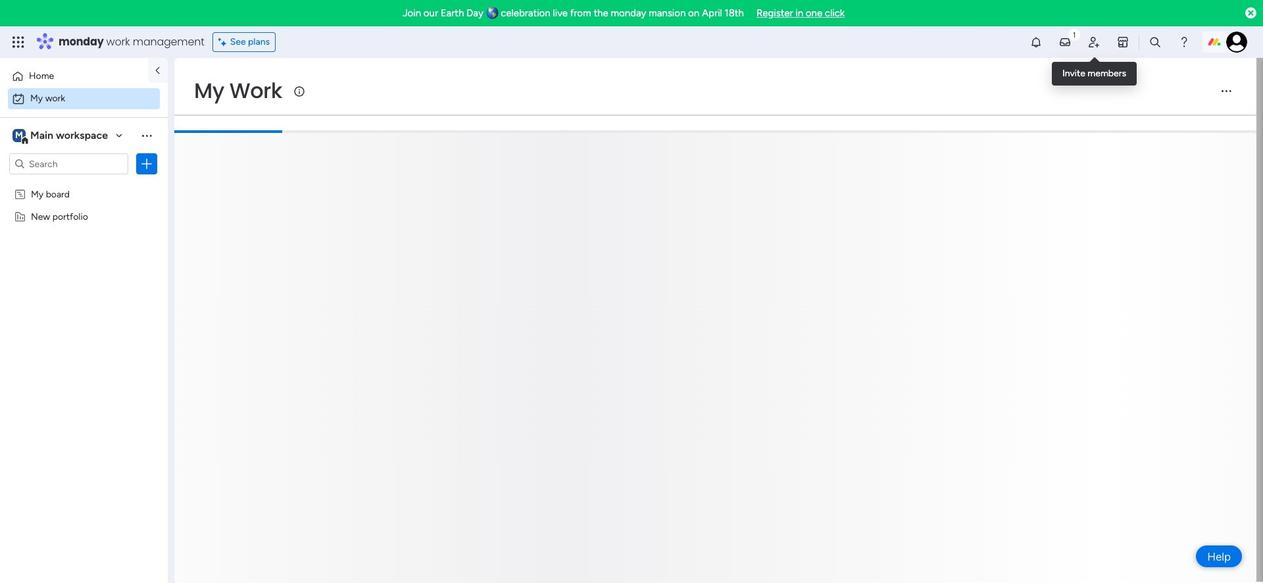 Task type: locate. For each thing, give the bounding box(es) containing it.
workspace image
[[13, 128, 26, 143]]

Search in workspace field
[[28, 156, 110, 171]]

select product image
[[12, 36, 25, 49]]

1 vertical spatial option
[[8, 88, 160, 109]]

option
[[8, 66, 140, 87], [8, 88, 160, 109], [0, 182, 168, 185]]

options image
[[140, 157, 153, 170]]

list box
[[0, 180, 168, 405]]

help image
[[1178, 36, 1191, 49]]

0 vertical spatial option
[[8, 66, 140, 87]]

see plans image
[[218, 35, 230, 49]]



Task type: describe. For each thing, give the bounding box(es) containing it.
workspace selection element
[[13, 128, 110, 145]]

notifications image
[[1030, 36, 1043, 49]]

invite members image
[[1088, 36, 1101, 49]]

monday marketplace image
[[1117, 36, 1130, 49]]

search everything image
[[1149, 36, 1162, 49]]

jacob simon image
[[1227, 32, 1248, 53]]

menu image
[[1227, 84, 1240, 97]]

update feed image
[[1059, 36, 1072, 49]]

2 vertical spatial option
[[0, 182, 168, 185]]

1 image
[[1069, 27, 1081, 42]]

workspace options image
[[140, 129, 153, 142]]



Task type: vqa. For each thing, say whether or not it's contained in the screenshot.
you'd
no



